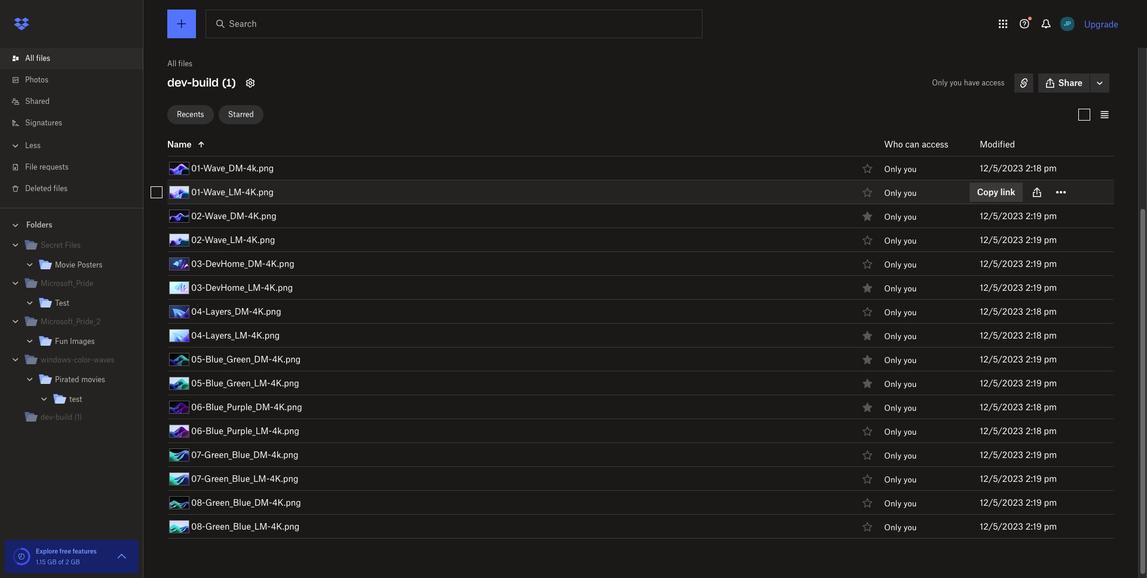 Task type: locate. For each thing, give the bounding box(es) containing it.
0 horizontal spatial all files link
[[10, 48, 143, 69]]

4k.png inside 06-blue_purple_lm-4k.png link
[[272, 426, 300, 436]]

only inside name 01-wave_dm-4k.png, modified 12/5/2023 2:18 pm, element
[[885, 164, 902, 174]]

only you button inside name 05-blue_green_lm-4k.png, modified 12/5/2023 2:19 pm, element
[[885, 380, 917, 389]]

access right have
[[982, 78, 1005, 87]]

06- right /dev-build (1)/06-blue_purple_dm-4k.png image
[[191, 402, 206, 412]]

green_blue_lm- inside 'element'
[[204, 474, 270, 484]]

only inside name 05-blue_green_lm-4k.png, modified 12/5/2023 2:19 pm, element
[[885, 380, 902, 389]]

2:19 for 02-wave_dm-4k.png
[[1026, 211, 1043, 221]]

2 vertical spatial remove from starred image
[[861, 352, 875, 367]]

movie posters link
[[38, 258, 134, 274]]

name 07-green_blue_dm-4k.png, modified 12/5/2023 2:19 pm, element
[[141, 444, 1115, 468]]

only for 02-wave_lm-4k.png
[[885, 236, 902, 246]]

only you button inside the name 04-layers_lm-4k.png, modified 12/5/2023 2:18 pm, element
[[885, 332, 917, 341]]

remove from starred image inside name 05-blue_green_dm-4k.png, modified 12/5/2023 2:19 pm, element
[[861, 352, 875, 367]]

2 remove from starred image from the top
[[861, 376, 875, 391]]

1 vertical spatial 06-
[[191, 426, 206, 436]]

2 vertical spatial 4k.png
[[271, 450, 299, 460]]

9 2:19 from the top
[[1026, 498, 1043, 508]]

access
[[982, 78, 1005, 87], [923, 139, 949, 149]]

2:19 inside 'element'
[[1026, 474, 1043, 484]]

3 only you from the top
[[885, 212, 917, 222]]

02- for wave_dm-
[[191, 211, 205, 221]]

green_blue_lm- down 07-green_blue_dm-4k.png link
[[204, 474, 270, 484]]

2 08- from the top
[[191, 522, 205, 532]]

wave_lm- down 01-wave_dm-4k.png link
[[203, 187, 245, 197]]

0 vertical spatial access
[[982, 78, 1005, 87]]

all files up the dev-
[[167, 59, 193, 68]]

01-wave_dm-4k.png
[[191, 163, 274, 173]]

you inside name 02-wave_dm-4k.png, modified 12/5/2023 2:19 pm, element
[[904, 212, 917, 222]]

12/5/2023 2:18 pm inside name 04-layers_dm-4k.png, modified 12/5/2023 2:18 pm, element
[[981, 306, 1058, 317]]

remove from starred image
[[861, 329, 875, 343], [861, 376, 875, 391], [861, 400, 875, 415]]

07- right "/dev-build (1)/07-green_blue_dm-4k.png" image in the bottom of the page
[[191, 450, 204, 460]]

add to starred image inside name 08-green_blue_dm-4k.png, modified 12/5/2023 2:19 pm, element
[[861, 496, 875, 510]]

/dev-build (1)/06-blue_purple_dm-4k.png image
[[169, 401, 190, 414]]

4k.png inside "link"
[[251, 330, 280, 341]]

/dev-build (1)/02-wave_dm-4k.png image
[[169, 210, 190, 223]]

4k.png inside 'element'
[[270, 474, 299, 484]]

only inside name 07-green_blue_lm-4k.png, modified 12/5/2023 2:19 pm, 'element'
[[885, 475, 902, 485]]

2:18
[[1026, 163, 1042, 173], [1026, 187, 1042, 197], [1026, 306, 1042, 317], [1026, 330, 1042, 341], [1026, 402, 1042, 412], [1026, 426, 1042, 436]]

5 12/5/2023 2:19 pm from the top
[[981, 354, 1058, 364]]

add to starred image inside name 01-wave_dm-4k.png, modified 12/5/2023 2:18 pm, element
[[861, 161, 875, 176]]

4k.png up 08-green_blue_lm-4k.png
[[273, 498, 301, 508]]

2 horizontal spatial files
[[179, 59, 193, 68]]

3 remove from starred image from the top
[[861, 352, 875, 367]]

07-green_blue_dm-4k.png link
[[191, 448, 299, 463]]

4 2:19 from the top
[[1026, 283, 1043, 293]]

add to starred image inside name 04-layers_dm-4k.png, modified 12/5/2023 2:18 pm, element
[[861, 305, 875, 319]]

07- right /dev-build (1)/07-green_blue_lm-4k.png icon
[[191, 474, 204, 484]]

remove from starred image
[[861, 209, 875, 223], [861, 281, 875, 295], [861, 352, 875, 367]]

03- right /dev-build (1)/03-devhome_lm-4k.png image
[[191, 283, 205, 293]]

2:19 for 07-green_blue_lm-4k.png
[[1026, 474, 1043, 484]]

remove from starred image inside name 02-wave_dm-4k.png, modified 12/5/2023 2:19 pm, element
[[861, 209, 875, 223]]

you for 08-green_blue_lm-4k.png
[[904, 523, 917, 533]]

04-layers_dm-4k.png
[[191, 306, 281, 317]]

wave_dm- down 01-wave_lm-4k.png link
[[205, 211, 248, 221]]

08-green_blue_lm-4k.png link
[[191, 520, 300, 534]]

1 gb from the left
[[47, 559, 57, 566]]

files
[[36, 54, 50, 63], [179, 59, 193, 68], [54, 184, 68, 193]]

/dev-build (1)/02-wave_lm-4k.png image
[[169, 234, 190, 247]]

1 horizontal spatial access
[[982, 78, 1005, 87]]

5 only you from the top
[[885, 260, 917, 270]]

2:18 for 01-wave_dm-4k.png
[[1026, 163, 1042, 173]]

pm for 04-layers_lm-4k.png
[[1045, 330, 1058, 341]]

only inside name 03-devhome_dm-4k.png, modified 12/5/2023 2:19 pm, element
[[885, 260, 902, 270]]

10 pm from the top
[[1045, 378, 1058, 388]]

only you inside name 06-blue_purple_dm-4k.png, modified 12/5/2023 2:18 pm, element
[[885, 404, 917, 413]]

you inside name 07-green_blue_lm-4k.png, modified 12/5/2023 2:19 pm, 'element'
[[904, 475, 917, 485]]

you for 04-layers_lm-4k.png
[[904, 332, 917, 341]]

1 vertical spatial green_blue_dm-
[[205, 498, 273, 508]]

7 pm from the top
[[1045, 306, 1058, 317]]

3 12/5/2023 2:18 pm from the top
[[981, 306, 1058, 317]]

wave_lm- down 02-wave_dm-4k.png link at top
[[205, 235, 247, 245]]

name 04-layers_lm-4k.png, modified 12/5/2023 2:18 pm, element
[[141, 324, 1115, 348]]

2 03- from the top
[[191, 283, 205, 293]]

2 remove from starred image from the top
[[861, 281, 875, 295]]

only you button inside name 06-blue_purple_dm-4k.png, modified 12/5/2023 2:18 pm, element
[[885, 404, 917, 413]]

4k.png inside 01-wave_dm-4k.png link
[[247, 163, 274, 173]]

12/5/2023 2:18 pm inside the name 04-layers_lm-4k.png, modified 12/5/2023 2:18 pm, element
[[981, 330, 1058, 341]]

name 08-green_blue_lm-4k.png, modified 12/5/2023 2:19 pm, element
[[141, 515, 1115, 539]]

pm inside 'element'
[[1045, 474, 1058, 484]]

fun images
[[55, 337, 95, 346]]

you inside name 01-wave_dm-4k.png, modified 12/5/2023 2:18 pm, element
[[904, 164, 917, 174]]

0 vertical spatial green_blue_dm-
[[204, 450, 271, 460]]

0 vertical spatial green_blue_lm-
[[204, 474, 270, 484]]

less
[[25, 141, 41, 150]]

only you inside name 05-blue_green_dm-4k.png, modified 12/5/2023 2:19 pm, element
[[885, 356, 917, 365]]

05- for blue_green_lm-
[[191, 378, 205, 388]]

list
[[0, 41, 143, 208]]

share button
[[1039, 74, 1091, 93]]

13 pm from the top
[[1045, 450, 1058, 460]]

04-
[[191, 306, 206, 317], [191, 330, 206, 341]]

4 only you from the top
[[885, 236, 917, 246]]

only you inside name 04-layers_dm-4k.png, modified 12/5/2023 2:18 pm, element
[[885, 308, 917, 317]]

12 12/5/2023 from the top
[[981, 426, 1024, 436]]

1 vertical spatial wave_dm-
[[205, 211, 248, 221]]

12/5/2023 2:19 pm for 07-green_blue_lm-4k.png
[[981, 474, 1058, 484]]

1 vertical spatial 05-
[[191, 378, 205, 388]]

requests
[[39, 163, 69, 172]]

2 pm from the top
[[1045, 187, 1058, 197]]

4k.png up 01-wave_lm-4k.png
[[247, 163, 274, 173]]

folders button
[[0, 216, 143, 234]]

name 08-green_blue_dm-4k.png, modified 12/5/2023 2:19 pm, element
[[141, 492, 1115, 515]]

you inside name 08-green_blue_dm-4k.png, modified 12/5/2023 2:19 pm, element
[[904, 499, 917, 509]]

3 12/5/2023 2:19 pm from the top
[[981, 259, 1058, 269]]

4k.png down 06-blue_purple_dm-4k.png link
[[272, 426, 300, 436]]

14 only you from the top
[[885, 475, 917, 485]]

add to starred image inside name 07-green_blue_lm-4k.png, modified 12/5/2023 2:19 pm, 'element'
[[861, 472, 875, 486]]

only inside name 04-layers_dm-4k.png, modified 12/5/2023 2:18 pm, element
[[885, 308, 902, 317]]

07-
[[191, 450, 204, 460], [191, 474, 204, 484]]

03- for devhome_lm-
[[191, 283, 205, 293]]

green_blue_lm- down 08-green_blue_dm-4k.png link
[[205, 522, 271, 532]]

only inside the name 04-layers_lm-4k.png, modified 12/5/2023 2:18 pm, element
[[885, 332, 902, 341]]

/dev-build (1)/08-green_blue_dm-4k.png image
[[169, 497, 190, 510]]

1 01- from the top
[[191, 163, 203, 173]]

remove from starred image inside name 03-devhome_lm-4k.png, modified 12/5/2023 2:19 pm, element
[[861, 281, 875, 295]]

5 add to starred image from the top
[[861, 520, 875, 534]]

15 only you from the top
[[885, 499, 917, 509]]

01-wave_lm-4k.png link
[[191, 185, 274, 199]]

12/5/2023 2:18 pm inside name 01-wave_dm-4k.png, modified 12/5/2023 2:18 pm, element
[[981, 163, 1058, 173]]

2 2:18 from the top
[[1026, 187, 1042, 197]]

12 only you from the top
[[885, 427, 917, 437]]

01- right /dev-build (1)/01-wave_lm-4k.png image at left top
[[191, 187, 203, 197]]

4k.png for 02-wave_dm-4k.png
[[248, 211, 277, 221]]

1 remove from starred image from the top
[[861, 329, 875, 343]]

0 vertical spatial remove from starred image
[[861, 209, 875, 223]]

group
[[0, 234, 143, 436]]

4k.png up 02-wave_dm-4k.png
[[245, 187, 274, 197]]

1 vertical spatial access
[[923, 139, 949, 149]]

deleted files link
[[10, 178, 143, 200]]

file requests
[[25, 163, 69, 172]]

7 12/5/2023 from the top
[[981, 306, 1024, 317]]

4k.png up 08-green_blue_dm-4k.png
[[270, 474, 299, 484]]

pm for 01-wave_lm-4k.png
[[1045, 187, 1058, 197]]

all files link
[[10, 48, 143, 69], [167, 58, 193, 70]]

03- right /dev-build (1)/03-devhome_dm-4k.png image
[[191, 259, 205, 269]]

0 vertical spatial 4k.png
[[247, 163, 274, 173]]

explore
[[36, 548, 58, 555]]

all up the photos
[[25, 54, 34, 63]]

only you button for 07-green_blue_dm-4k.png
[[885, 451, 917, 461]]

only you for 05-blue_green_lm-4k.png
[[885, 380, 917, 389]]

08-green_blue_dm-4k.png link
[[191, 496, 301, 510]]

11 12/5/2023 from the top
[[981, 402, 1024, 412]]

1 vertical spatial remove from starred image
[[861, 281, 875, 295]]

1 03- from the top
[[191, 259, 205, 269]]

0 vertical spatial wave_lm-
[[203, 187, 245, 197]]

12 pm from the top
[[1045, 426, 1058, 436]]

4k.png up 06-blue_purple_dm-4k.png
[[271, 378, 299, 388]]

3 2:18 from the top
[[1026, 306, 1042, 317]]

only you for 02-wave_lm-4k.png
[[885, 236, 917, 246]]

1 horizontal spatial gb
[[71, 559, 80, 566]]

2 12/5/2023 2:18 pm from the top
[[981, 187, 1058, 197]]

/dev-build (1)/03-devhome_dm-4k.png image
[[169, 257, 190, 271]]

1 12/5/2023 from the top
[[981, 163, 1024, 173]]

only you button for 04-layers_dm-4k.png
[[885, 308, 917, 317]]

name 02-wave_dm-4k.png, modified 12/5/2023 2:19 pm, element
[[141, 205, 1115, 228]]

signatures link
[[10, 112, 143, 134]]

files up the photos
[[36, 54, 50, 63]]

12 only you button from the top
[[885, 427, 917, 437]]

02- right /dev-build (1)/02-wave_lm-4k.png image
[[191, 235, 205, 245]]

name 05-blue_green_dm-4k.png, modified 12/5/2023 2:19 pm, element
[[141, 348, 1115, 372]]

7 only you from the top
[[885, 308, 917, 317]]

1 02- from the top
[[191, 211, 205, 221]]

0 vertical spatial 05-
[[191, 354, 205, 364]]

1 horizontal spatial all
[[167, 59, 177, 68]]

photos link
[[10, 69, 143, 91]]

gb left of
[[47, 559, 57, 566]]

02- right the /dev-build (1)/02-wave_dm-4k.png image
[[191, 211, 205, 221]]

2 05- from the top
[[191, 378, 205, 388]]

only you button inside name 04-layers_dm-4k.png, modified 12/5/2023 2:18 pm, element
[[885, 308, 917, 317]]

05-
[[191, 354, 205, 364], [191, 378, 205, 388]]

gb right the 2 on the left of the page
[[71, 559, 80, 566]]

add to starred image inside name 07-green_blue_dm-4k.png, modified 12/5/2023 2:19 pm, element
[[861, 448, 875, 463]]

add to starred image for 04-layers_dm-4k.png
[[861, 305, 875, 319]]

pm for 06-blue_purple_dm-4k.png
[[1045, 402, 1058, 412]]

only inside name 03-devhome_lm-4k.png, modified 12/5/2023 2:19 pm, element
[[885, 284, 902, 293]]

only you
[[885, 164, 917, 174], [885, 188, 917, 198], [885, 212, 917, 222], [885, 236, 917, 246], [885, 260, 917, 270], [885, 284, 917, 293], [885, 308, 917, 317], [885, 332, 917, 341], [885, 356, 917, 365], [885, 380, 917, 389], [885, 404, 917, 413], [885, 427, 917, 437], [885, 451, 917, 461], [885, 475, 917, 485], [885, 499, 917, 509], [885, 523, 917, 533]]

06-blue_purple_dm-4k.png
[[191, 402, 302, 412]]

8 2:19 from the top
[[1026, 474, 1043, 484]]

files right deleted
[[54, 184, 68, 193]]

green_blue_dm- down blue_purple_lm-
[[204, 450, 271, 460]]

access inside "table"
[[923, 139, 949, 149]]

9 only you from the top
[[885, 356, 917, 365]]

0 horizontal spatial gb
[[47, 559, 57, 566]]

8 12/5/2023 2:19 pm from the top
[[981, 474, 1058, 484]]

fun images link
[[38, 334, 134, 350]]

9 pm from the top
[[1045, 354, 1058, 364]]

01- right /dev-build (1)/01-wave_dm-4k.png "icon"
[[191, 163, 203, 173]]

8 only you from the top
[[885, 332, 917, 341]]

you for 04-layers_dm-4k.png
[[904, 308, 917, 317]]

08- right the /dev-build (1)/08-green_blue_dm-4k.png icon
[[191, 498, 205, 508]]

only you button inside name 05-blue_green_dm-4k.png, modified 12/5/2023 2:19 pm, element
[[885, 356, 917, 365]]

green_blue_lm- for 07-
[[204, 474, 270, 484]]

1 vertical spatial 03-
[[191, 283, 205, 293]]

you inside name 06-blue_purple_lm-4k.png, modified 12/5/2023 2:18 pm, element
[[904, 427, 917, 437]]

only inside name 01-wave_lm-4k.png, modified 12/5/2023 2:18 pm, element
[[885, 188, 902, 198]]

0 horizontal spatial files
[[36, 54, 50, 63]]

14 pm from the top
[[1045, 474, 1058, 484]]

2 vertical spatial remove from starred image
[[861, 400, 875, 415]]

08-
[[191, 498, 205, 508], [191, 522, 205, 532]]

06- right /dev-build (1)/06-blue_purple_lm-4k.png icon
[[191, 426, 206, 436]]

4k.png
[[245, 187, 274, 197], [248, 211, 277, 221], [247, 235, 275, 245], [266, 259, 295, 269], [264, 283, 293, 293], [253, 306, 281, 317], [251, 330, 280, 341], [272, 354, 301, 364], [271, 378, 299, 388], [274, 402, 302, 412], [270, 474, 299, 484], [273, 498, 301, 508], [271, 522, 300, 532]]

1 vertical spatial remove from starred image
[[861, 376, 875, 391]]

only inside name 08-green_blue_lm-4k.png, modified 12/5/2023 2:19 pm, element
[[885, 523, 902, 533]]

pirated movies link
[[38, 372, 134, 389]]

all
[[25, 54, 34, 63], [167, 59, 177, 68]]

you inside name 03-devhome_dm-4k.png, modified 12/5/2023 2:19 pm, element
[[904, 260, 917, 270]]

1 vertical spatial 4k.png
[[272, 426, 300, 436]]

pm for 02-wave_dm-4k.png
[[1045, 211, 1058, 221]]

only you inside name 07-green_blue_lm-4k.png, modified 12/5/2023 2:19 pm, 'element'
[[885, 475, 917, 485]]

you for 03-devhome_lm-4k.png
[[904, 284, 917, 293]]

test link
[[53, 392, 134, 408]]

0 horizontal spatial all
[[25, 54, 34, 63]]

1 vertical spatial 07-
[[191, 474, 204, 484]]

6 only you from the top
[[885, 284, 917, 293]]

14 only you button from the top
[[885, 475, 917, 485]]

only you inside name 08-green_blue_dm-4k.png, modified 12/5/2023 2:19 pm, element
[[885, 499, 917, 509]]

10 only you from the top
[[885, 380, 917, 389]]

add to starred image inside name 02-wave_lm-4k.png, modified 12/5/2023 2:19 pm, element
[[861, 233, 875, 247]]

03- inside 'link'
[[191, 259, 205, 269]]

only you inside name 03-devhome_lm-4k.png, modified 12/5/2023 2:19 pm, element
[[885, 284, 917, 293]]

photos
[[25, 75, 48, 84]]

add to starred image for 07-green_blue_dm-4k.png
[[861, 448, 875, 463]]

15 only you button from the top
[[885, 499, 917, 509]]

only you button inside name 08-green_blue_dm-4k.png, modified 12/5/2023 2:19 pm, element
[[885, 499, 917, 509]]

08-green_blue_lm-4k.png
[[191, 522, 300, 532]]

1 04- from the top
[[191, 306, 206, 317]]

you inside name 03-devhome_lm-4k.png, modified 12/5/2023 2:19 pm, element
[[904, 284, 917, 293]]

4 12/5/2023 2:18 pm from the top
[[981, 330, 1058, 341]]

only you for 03-devhome_dm-4k.png
[[885, 260, 917, 270]]

access right can
[[923, 139, 949, 149]]

03-
[[191, 259, 205, 269], [191, 283, 205, 293]]

0 vertical spatial 02-
[[191, 211, 205, 221]]

only inside name 06-blue_purple_dm-4k.png, modified 12/5/2023 2:18 pm, element
[[885, 404, 902, 413]]

only you button for 01-wave_lm-4k.png
[[885, 188, 917, 198]]

0 vertical spatial 04-
[[191, 306, 206, 317]]

16 pm from the top
[[1045, 522, 1058, 532]]

pm for 03-devhome_dm-4k.png
[[1045, 259, 1058, 269]]

13 only you button from the top
[[885, 451, 917, 461]]

Search in folder "Dropbox" text field
[[229, 17, 678, 30]]

05- right "/dev-build (1)/05-blue_green_dm-4k.png" image
[[191, 354, 205, 364]]

4 add to starred image from the top
[[861, 448, 875, 463]]

1 vertical spatial 08-
[[191, 522, 205, 532]]

/dev-build (1)/04-layers_dm-4k.png image
[[169, 305, 190, 318]]

add to starred image
[[861, 161, 875, 176], [861, 257, 875, 271], [861, 305, 875, 319], [861, 496, 875, 510], [861, 520, 875, 534]]

only you inside name 03-devhome_dm-4k.png, modified 12/5/2023 2:19 pm, element
[[885, 260, 917, 270]]

only you inside name 07-green_blue_dm-4k.png, modified 12/5/2023 2:19 pm, element
[[885, 451, 917, 461]]

only you button inside name 02-wave_dm-4k.png, modified 12/5/2023 2:19 pm, element
[[885, 212, 917, 222]]

you inside name 05-blue_green_lm-4k.png, modified 12/5/2023 2:19 pm, element
[[904, 380, 917, 389]]

pm for 01-wave_dm-4k.png
[[1045, 163, 1058, 173]]

you inside name 02-wave_lm-4k.png, modified 12/5/2023 2:19 pm, element
[[904, 236, 917, 246]]

05-blue_green_lm-4k.png link
[[191, 376, 299, 391]]

2:19 for 05-blue_green_lm-4k.png
[[1026, 378, 1043, 388]]

16 only you button from the top
[[885, 523, 917, 533]]

files inside list item
[[36, 54, 50, 63]]

0 vertical spatial 07-
[[191, 450, 204, 460]]

6 2:19 from the top
[[1026, 378, 1043, 388]]

12/5/2023 2:18 pm inside name 06-blue_purple_dm-4k.png, modified 12/5/2023 2:18 pm, element
[[981, 402, 1058, 412]]

12/5/2023 2:18 pm for 04-layers_lm-4k.png
[[981, 330, 1058, 341]]

all files link up shared 'link'
[[10, 48, 143, 69]]

gb
[[47, 559, 57, 566], [71, 559, 80, 566]]

02-
[[191, 211, 205, 221], [191, 235, 205, 245]]

1 vertical spatial 04-
[[191, 330, 206, 341]]

7 only you button from the top
[[885, 308, 917, 317]]

only you button inside name 07-green_blue_dm-4k.png, modified 12/5/2023 2:19 pm, element
[[885, 451, 917, 461]]

08- for green_blue_dm-
[[191, 498, 205, 508]]

wave_lm- for 02-
[[205, 235, 247, 245]]

add to starred image
[[861, 185, 875, 199], [861, 233, 875, 247], [861, 424, 875, 439], [861, 448, 875, 463], [861, 472, 875, 486]]

04-layers_lm-4k.png link
[[191, 329, 280, 343]]

2 01- from the top
[[191, 187, 203, 197]]

only you button inside name 03-devhome_lm-4k.png, modified 12/5/2023 2:19 pm, element
[[885, 284, 917, 293]]

13 12/5/2023 from the top
[[981, 450, 1024, 460]]

all files link up the dev-
[[167, 58, 193, 70]]

only inside name 02-wave_lm-4k.png, modified 12/5/2023 2:19 pm, element
[[885, 236, 902, 246]]

name 02-wave_lm-4k.png, modified 12/5/2023 2:19 pm, element
[[141, 228, 1115, 252]]

1 pm from the top
[[1045, 163, 1058, 173]]

add to starred image inside name 01-wave_lm-4k.png, modified 12/5/2023 2:18 pm, element
[[861, 185, 875, 199]]

5 12/5/2023 from the top
[[981, 259, 1024, 269]]

only you button inside name 02-wave_lm-4k.png, modified 12/5/2023 2:19 pm, element
[[885, 236, 917, 246]]

07-green_blue_lm-4k.png
[[191, 474, 299, 484]]

04- inside 04-layers_dm-4k.png link
[[191, 306, 206, 317]]

deleted files
[[25, 184, 68, 193]]

shared link
[[10, 91, 143, 112]]

remove from starred image for 06-blue_purple_dm-4k.png
[[861, 400, 875, 415]]

only you inside name 01-wave_dm-4k.png, modified 12/5/2023 2:18 pm, element
[[885, 164, 917, 174]]

only you inside name 08-green_blue_lm-4k.png, modified 12/5/2023 2:19 pm, element
[[885, 523, 917, 533]]

4k.png down 03-devhome_dm-4k.png 'link'
[[264, 283, 293, 293]]

7 12/5/2023 2:19 pm from the top
[[981, 450, 1058, 460]]

1 2:19 from the top
[[1026, 211, 1043, 221]]

1 vertical spatial wave_lm-
[[205, 235, 247, 245]]

2 12/5/2023 from the top
[[981, 187, 1024, 197]]

04- right '/dev-build (1)/04-layers_lm-4k.png' image
[[191, 330, 206, 341]]

12/5/2023 2:19 pm inside 'element'
[[981, 474, 1058, 484]]

6 12/5/2023 2:18 pm from the top
[[981, 426, 1058, 436]]

1 only you from the top
[[885, 164, 917, 174]]

pm for 05-blue_green_dm-4k.png
[[1045, 354, 1058, 364]]

pm for 07-green_blue_dm-4k.png
[[1045, 450, 1058, 460]]

2:19 for 03-devhome_lm-4k.png
[[1026, 283, 1043, 293]]

08- for green_blue_lm-
[[191, 522, 205, 532]]

12/5/2023 for 08-green_blue_dm-4k.png
[[981, 498, 1024, 508]]

11 only you from the top
[[885, 404, 917, 413]]

8 pm from the top
[[1045, 330, 1058, 341]]

0 vertical spatial 06-
[[191, 402, 206, 412]]

0 vertical spatial wave_dm-
[[203, 163, 247, 173]]

3 2:19 from the top
[[1026, 259, 1043, 269]]

only you for 06-blue_purple_lm-4k.png
[[885, 427, 917, 437]]

1 12/5/2023 2:19 pm from the top
[[981, 211, 1058, 221]]

pm for 07-green_blue_lm-4k.png
[[1045, 474, 1058, 484]]

files up the dev-
[[179, 59, 193, 68]]

signatures
[[25, 118, 62, 127]]

recents button
[[167, 105, 214, 124]]

1 add to starred image from the top
[[861, 161, 875, 176]]

12/5/2023 inside 'element'
[[981, 474, 1024, 484]]

dropbox image
[[10, 12, 33, 36]]

only inside name 07-green_blue_dm-4k.png, modified 12/5/2023 2:19 pm, element
[[885, 451, 902, 461]]

10 12/5/2023 from the top
[[981, 378, 1024, 388]]

you inside name 05-blue_green_dm-4k.png, modified 12/5/2023 2:19 pm, element
[[904, 356, 917, 365]]

0 horizontal spatial all files
[[25, 54, 50, 63]]

only you inside name 01-wave_lm-4k.png, modified 12/5/2023 2:18 pm, element
[[885, 188, 917, 198]]

you for 08-green_blue_dm-4k.png
[[904, 499, 917, 509]]

starred button
[[219, 105, 264, 124]]

01- for wave_dm-
[[191, 163, 203, 173]]

you inside name 06-blue_purple_dm-4k.png, modified 12/5/2023 2:18 pm, element
[[904, 404, 917, 413]]

4 2:18 from the top
[[1026, 330, 1042, 341]]

2:18 for 04-layers_lm-4k.png
[[1026, 330, 1042, 341]]

/dev-build (1)/01-wave_lm-4k.png image
[[169, 186, 190, 199]]

6 only you button from the top
[[885, 284, 917, 293]]

4k.png for 03-devhome_lm-4k.png
[[264, 283, 293, 293]]

only you button inside name 08-green_blue_lm-4k.png, modified 12/5/2023 2:19 pm, element
[[885, 523, 917, 533]]

only you inside the name 04-layers_lm-4k.png, modified 12/5/2023 2:18 pm, element
[[885, 332, 917, 341]]

only you button inside name 07-green_blue_lm-4k.png, modified 12/5/2023 2:19 pm, 'element'
[[885, 475, 917, 485]]

4k.png up 05-blue_green_lm-4k.png
[[272, 354, 301, 364]]

wave_dm- up 01-wave_lm-4k.png
[[203, 163, 247, 173]]

2 04- from the top
[[191, 330, 206, 341]]

4k.png inside 'link'
[[266, 259, 295, 269]]

06-blue_purple_lm-4k.png link
[[191, 424, 300, 439]]

who can access
[[885, 139, 949, 149]]

4k.png down 06-blue_purple_lm-4k.png link
[[271, 450, 299, 460]]

07- for green_blue_dm-
[[191, 450, 204, 460]]

only you inside name 06-blue_purple_lm-4k.png, modified 12/5/2023 2:18 pm, element
[[885, 427, 917, 437]]

12/5/2023 2:19 pm for 05-blue_green_dm-4k.png
[[981, 354, 1058, 364]]

10 12/5/2023 2:19 pm from the top
[[981, 522, 1058, 532]]

4k.png inside 07-green_blue_dm-4k.png link
[[271, 450, 299, 460]]

only inside name 08-green_blue_dm-4k.png, modified 12/5/2023 2:19 pm, element
[[885, 499, 902, 509]]

2 12/5/2023 2:19 pm from the top
[[981, 235, 1058, 245]]

recents
[[177, 110, 204, 119]]

you for 05-blue_green_dm-4k.png
[[904, 356, 917, 365]]

11 only you button from the top
[[885, 404, 917, 413]]

only you button for 08-green_blue_lm-4k.png
[[885, 523, 917, 533]]

only inside name 02-wave_dm-4k.png, modified 12/5/2023 2:19 pm, element
[[885, 212, 902, 222]]

05-blue_green_lm-4k.png
[[191, 378, 299, 388]]

08- right /dev-build (1)/08-green_blue_lm-4k.png image
[[191, 522, 205, 532]]

/dev-build (1)/06-blue_purple_lm-4k.png image
[[169, 425, 190, 438]]

name 01-wave_lm-4k.png, modified 12/5/2023 2:18 pm, element
[[141, 181, 1115, 205]]

14 12/5/2023 from the top
[[981, 474, 1024, 484]]

03-devhome_dm-4k.png
[[191, 259, 295, 269]]

pm for 06-blue_purple_lm-4k.png
[[1045, 426, 1058, 436]]

4k.png for 05-blue_green_dm-4k.png
[[272, 354, 301, 364]]

you inside name 07-green_blue_dm-4k.png, modified 12/5/2023 2:19 pm, element
[[904, 451, 917, 461]]

6 2:18 from the top
[[1026, 426, 1042, 436]]

2 06- from the top
[[191, 426, 206, 436]]

only you button inside name 01-wave_dm-4k.png, modified 12/5/2023 2:18 pm, element
[[885, 164, 917, 174]]

wave_lm-
[[203, 187, 245, 197], [205, 235, 247, 245]]

only you button
[[885, 164, 917, 174], [885, 188, 917, 198], [885, 212, 917, 222], [885, 236, 917, 246], [885, 260, 917, 270], [885, 284, 917, 293], [885, 308, 917, 317], [885, 332, 917, 341], [885, 356, 917, 365], [885, 380, 917, 389], [885, 404, 917, 413], [885, 427, 917, 437], [885, 451, 917, 461], [885, 475, 917, 485], [885, 499, 917, 509], [885, 523, 917, 533]]

remove from starred image for 02-wave_dm-4k.png
[[861, 209, 875, 223]]

2 07- from the top
[[191, 474, 204, 484]]

2:19
[[1026, 211, 1043, 221], [1026, 235, 1043, 245], [1026, 259, 1043, 269], [1026, 283, 1043, 293], [1026, 354, 1043, 364], [1026, 378, 1043, 388], [1026, 450, 1043, 460], [1026, 474, 1043, 484], [1026, 498, 1043, 508], [1026, 522, 1043, 532]]

04- for layers_lm-
[[191, 330, 206, 341]]

11 pm from the top
[[1045, 402, 1058, 412]]

4k.png down 03-devhome_lm-4k.png link
[[253, 306, 281, 317]]

only you button for 06-blue_purple_lm-4k.png
[[885, 427, 917, 437]]

you inside name 01-wave_lm-4k.png, modified 12/5/2023 2:18 pm, element
[[904, 188, 917, 198]]

2 add to starred image from the top
[[861, 257, 875, 271]]

2 02- from the top
[[191, 235, 205, 245]]

04- right /dev-build (1)/04-layers_dm-4k.png icon
[[191, 306, 206, 317]]

only you inside name 05-blue_green_lm-4k.png, modified 12/5/2023 2:19 pm, element
[[885, 380, 917, 389]]

add to starred image for 03-devhome_dm-4k.png
[[861, 257, 875, 271]]

12/5/2023
[[981, 163, 1024, 173], [981, 187, 1024, 197], [981, 211, 1024, 221], [981, 235, 1024, 245], [981, 259, 1024, 269], [981, 283, 1024, 293], [981, 306, 1024, 317], [981, 330, 1024, 341], [981, 354, 1024, 364], [981, 378, 1024, 388], [981, 402, 1024, 412], [981, 426, 1024, 436], [981, 450, 1024, 460], [981, 474, 1024, 484], [981, 498, 1024, 508], [981, 522, 1024, 532]]

10 2:19 from the top
[[1026, 522, 1043, 532]]

1 only you button from the top
[[885, 164, 917, 174]]

1 vertical spatial 01-
[[191, 187, 203, 197]]

9 12/5/2023 from the top
[[981, 354, 1024, 364]]

0 vertical spatial 08-
[[191, 498, 205, 508]]

3 add to starred image from the top
[[861, 424, 875, 439]]

0 vertical spatial remove from starred image
[[861, 329, 875, 343]]

only you inside name 02-wave_dm-4k.png, modified 12/5/2023 2:19 pm, element
[[885, 212, 917, 222]]

green_blue_dm- down 07-green_blue_lm-4k.png link
[[205, 498, 273, 508]]

1 vertical spatial green_blue_lm-
[[205, 522, 271, 532]]

only you button inside name 01-wave_lm-4k.png, modified 12/5/2023 2:18 pm, element
[[885, 188, 917, 198]]

have
[[965, 78, 981, 87]]

you inside name 08-green_blue_lm-4k.png, modified 12/5/2023 2:19 pm, element
[[904, 523, 917, 533]]

you for 03-devhome_dm-4k.png
[[904, 260, 917, 270]]

1 07- from the top
[[191, 450, 204, 460]]

4k.png
[[247, 163, 274, 173], [272, 426, 300, 436], [271, 450, 299, 460]]

only you button for 03-devhome_dm-4k.png
[[885, 260, 917, 270]]

name 03-devhome_dm-4k.png, modified 12/5/2023 2:19 pm, element
[[141, 252, 1115, 276]]

05- right the /dev-build (1)/05-blue_green_lm-4k.png image
[[191, 378, 205, 388]]

4k.png up 03-devhome_lm-4k.png
[[266, 259, 295, 269]]

0 vertical spatial 03-
[[191, 259, 205, 269]]

name 04-layers_dm-4k.png, modified 12/5/2023 2:18 pm, element
[[141, 300, 1115, 324]]

5 12/5/2023 2:18 pm from the top
[[981, 402, 1058, 412]]

4k.png for green_blue_dm-
[[271, 450, 299, 460]]

5 pm from the top
[[1045, 259, 1058, 269]]

test link
[[38, 296, 134, 312]]

4k.png for 06-blue_purple_dm-4k.png
[[274, 402, 302, 412]]

of
[[58, 559, 64, 566]]

07- inside 'element'
[[191, 474, 204, 484]]

wave_dm- for 02-
[[205, 211, 248, 221]]

images
[[70, 337, 95, 346]]

04- inside 04-layers_lm-4k.png "link"
[[191, 330, 206, 341]]

4 12/5/2023 2:19 pm from the top
[[981, 283, 1058, 293]]

01-
[[191, 163, 203, 173], [191, 187, 203, 197]]

12/5/2023 2:18 pm inside name 01-wave_lm-4k.png, modified 12/5/2023 2:18 pm, element
[[981, 187, 1058, 197]]

9 only you button from the top
[[885, 356, 917, 365]]

12/5/2023 2:18 pm
[[981, 163, 1058, 173], [981, 187, 1058, 197], [981, 306, 1058, 317], [981, 330, 1058, 341], [981, 402, 1058, 412], [981, 426, 1058, 436]]

12/5/2023 2:19 pm for 08-green_blue_lm-4k.png
[[981, 522, 1058, 532]]

only you button inside name 06-blue_purple_lm-4k.png, modified 12/5/2023 2:18 pm, element
[[885, 427, 917, 437]]

1 vertical spatial 02-
[[191, 235, 205, 245]]

4k.png up 02-wave_lm-4k.png
[[248, 211, 277, 221]]

5 2:19 from the top
[[1026, 354, 1043, 364]]

3 add to starred image from the top
[[861, 305, 875, 319]]

pirated movies
[[55, 375, 105, 384]]

4k.png for 04-layers_dm-4k.png
[[253, 306, 281, 317]]

12/5/2023 2:19 pm for 03-devhome_dm-4k.png
[[981, 259, 1058, 269]]

4k.png down "05-blue_green_lm-4k.png" link
[[274, 402, 302, 412]]

list containing all files
[[0, 41, 143, 208]]

0 vertical spatial 01-
[[191, 163, 203, 173]]

/dev-build (1)/08-green_blue_lm-4k.png image
[[169, 521, 190, 534]]

4k.png up 05-blue_green_dm-4k.png
[[251, 330, 280, 341]]

only you for 01-wave_dm-4k.png
[[885, 164, 917, 174]]

2 only you from the top
[[885, 188, 917, 198]]

you for 02-wave_lm-4k.png
[[904, 236, 917, 246]]

only inside name 06-blue_purple_lm-4k.png, modified 12/5/2023 2:18 pm, element
[[885, 427, 902, 437]]

all files up the photos
[[25, 54, 50, 63]]

01- for wave_lm-
[[191, 187, 203, 197]]

only you inside name 02-wave_lm-4k.png, modified 12/5/2023 2:19 pm, element
[[885, 236, 917, 246]]

12/5/2023 2:18 pm inside name 06-blue_purple_lm-4k.png, modified 12/5/2023 2:18 pm, element
[[981, 426, 1058, 436]]

1 add to starred image from the top
[[861, 185, 875, 199]]

4k.png down 08-green_blue_dm-4k.png link
[[271, 522, 300, 532]]

only inside name 05-blue_green_dm-4k.png, modified 12/5/2023 2:19 pm, element
[[885, 356, 902, 365]]

only you button inside name 03-devhome_dm-4k.png, modified 12/5/2023 2:19 pm, element
[[885, 260, 917, 270]]

table
[[141, 133, 1115, 539]]

12/5/2023 2:19 pm
[[981, 211, 1058, 221], [981, 235, 1058, 245], [981, 259, 1058, 269], [981, 283, 1058, 293], [981, 354, 1058, 364], [981, 378, 1058, 388], [981, 450, 1058, 460], [981, 474, 1058, 484], [981, 498, 1058, 508], [981, 522, 1058, 532]]

0 horizontal spatial access
[[923, 139, 949, 149]]

green_blue_dm- for 08-
[[205, 498, 273, 508]]

12/5/2023 2:18 pm for 06-blue_purple_lm-4k.png
[[981, 426, 1058, 436]]

add to starred image for 02-wave_lm-4k.png
[[861, 233, 875, 247]]

remove from starred image for 04-layers_lm-4k.png
[[861, 329, 875, 343]]

5 add to starred image from the top
[[861, 472, 875, 486]]

4k.png up 03-devhome_dm-4k.png
[[247, 235, 275, 245]]

4 pm from the top
[[1045, 235, 1058, 245]]

pm for 03-devhome_lm-4k.png
[[1045, 283, 1058, 293]]

10 only you button from the top
[[885, 380, 917, 389]]

12/5/2023 for 07-green_blue_dm-4k.png
[[981, 450, 1024, 460]]

add to starred image for 08-green_blue_dm-4k.png
[[861, 496, 875, 510]]

all up the dev-
[[167, 59, 177, 68]]

all files
[[25, 54, 50, 63], [167, 59, 193, 68]]

only you button for 07-green_blue_lm-4k.png
[[885, 475, 917, 485]]

you inside the name 04-layers_lm-4k.png, modified 12/5/2023 2:18 pm, element
[[904, 332, 917, 341]]

you inside name 04-layers_dm-4k.png, modified 12/5/2023 2:18 pm, element
[[904, 308, 917, 317]]

1 05- from the top
[[191, 354, 205, 364]]



Task type: vqa. For each thing, say whether or not it's contained in the screenshot.
pm corresponding to 05-Blue_Green_DM-4K.png
yes



Task type: describe. For each thing, give the bounding box(es) containing it.
add to starred image for 08-green_blue_lm-4k.png
[[861, 520, 875, 534]]

only for 06-blue_purple_lm-4k.png
[[885, 427, 902, 437]]

02-wave_lm-4k.png
[[191, 235, 275, 245]]

12/5/2023 for 01-wave_lm-4k.png
[[981, 187, 1024, 197]]

/dev-build (1)/04-layers_lm-4k.png image
[[169, 329, 190, 342]]

4k.png for 07-green_blue_lm-4k.png
[[270, 474, 299, 484]]

pm for 05-blue_green_lm-4k.png
[[1045, 378, 1058, 388]]

2:19 for 05-blue_green_dm-4k.png
[[1026, 354, 1043, 364]]

4k.png for 03-devhome_dm-4k.png
[[266, 259, 295, 269]]

copy
[[978, 187, 999, 197]]

pirated
[[55, 375, 79, 384]]

devhome_dm-
[[205, 259, 266, 269]]

only you for 08-green_blue_lm-4k.png
[[885, 523, 917, 533]]

remove from starred image for 05-blue_green_lm-4k.png
[[861, 376, 875, 391]]

only you have access
[[933, 78, 1005, 87]]

movies
[[81, 375, 105, 384]]

starred
[[228, 110, 254, 119]]

03-devhome_dm-4k.png link
[[191, 257, 295, 271]]

name 06-blue_purple_lm-4k.png, modified 12/5/2023 2:18 pm, element
[[141, 420, 1115, 444]]

name 05-blue_green_lm-4k.png, modified 12/5/2023 2:19 pm, element
[[141, 372, 1115, 396]]

05-blue_green_dm-4k.png
[[191, 354, 301, 364]]

blue_green_dm-
[[205, 354, 272, 364]]

4k.png for 01-wave_lm-4k.png
[[245, 187, 274, 197]]

02-wave_dm-4k.png link
[[191, 209, 277, 223]]

05-blue_green_dm-4k.png link
[[191, 352, 301, 367]]

only for 03-devhome_lm-4k.png
[[885, 284, 902, 293]]

/dev-build (1)/05-blue_green_dm-4k.png image
[[169, 353, 190, 366]]

can
[[906, 139, 920, 149]]

12/5/2023 2:18 pm for 04-layers_dm-4k.png
[[981, 306, 1058, 317]]

modified
[[981, 139, 1016, 149]]

1 horizontal spatial all files
[[167, 59, 193, 68]]

add to starred image for 01-wave_dm-4k.png
[[861, 161, 875, 176]]

2:18 for 06-blue_purple_lm-4k.png
[[1026, 426, 1042, 436]]

only for 05-blue_green_lm-4k.png
[[885, 380, 902, 389]]

upgrade
[[1085, 19, 1119, 29]]

only you button for 06-blue_purple_dm-4k.png
[[885, 404, 917, 413]]

modified button
[[981, 137, 1047, 152]]

12/5/2023 for 06-blue_purple_dm-4k.png
[[981, 402, 1024, 412]]

02-wave_dm-4k.png
[[191, 211, 277, 221]]

movie
[[55, 261, 75, 270]]

2:19 for 07-green_blue_dm-4k.png
[[1026, 450, 1043, 460]]

name 06-blue_purple_dm-4k.png, modified 12/5/2023 2:18 pm, element
[[141, 396, 1115, 420]]

07-green_blue_dm-4k.png
[[191, 450, 299, 460]]

wave_lm- for 01-
[[203, 187, 245, 197]]

file
[[25, 163, 37, 172]]

03- for devhome_dm-
[[191, 259, 205, 269]]

/dev-build (1)/01-wave_dm-4k.png image
[[169, 162, 190, 175]]

you for 02-wave_dm-4k.png
[[904, 212, 917, 222]]

blue_purple_dm-
[[206, 402, 274, 412]]

12/5/2023 2:19 pm for 08-green_blue_dm-4k.png
[[981, 498, 1058, 508]]

who
[[885, 139, 904, 149]]

08-green_blue_dm-4k.png
[[191, 498, 301, 508]]

12/5/2023 for 05-blue_green_dm-4k.png
[[981, 354, 1024, 364]]

12/5/2023 for 08-green_blue_lm-4k.png
[[981, 522, 1024, 532]]

04-layers_dm-4k.png link
[[191, 305, 281, 319]]

name 03-devhome_lm-4k.png, modified 12/5/2023 2:19 pm, element
[[141, 276, 1115, 300]]

06- for blue_purple_lm-
[[191, 426, 206, 436]]

add to starred image for 01-wave_lm-4k.png
[[861, 185, 875, 199]]

pm for 08-green_blue_dm-4k.png
[[1045, 498, 1058, 508]]

table containing name
[[141, 133, 1115, 539]]

copy link
[[978, 187, 1016, 197]]

2:18 for 01-wave_lm-4k.png
[[1026, 187, 1042, 197]]

only for 07-green_blue_lm-4k.png
[[885, 475, 902, 485]]

12/5/2023 2:18 pm for 06-blue_purple_dm-4k.png
[[981, 402, 1058, 412]]

05- for blue_green_dm-
[[191, 354, 205, 364]]

04-layers_lm-4k.png
[[191, 330, 280, 341]]

/dev-build (1)/05-blue_green_lm-4k.png image
[[169, 377, 190, 390]]

fun
[[55, 337, 68, 346]]

2:18 for 06-blue_purple_dm-4k.png
[[1026, 402, 1042, 412]]

04- for layers_dm-
[[191, 306, 206, 317]]

green_blue_lm- for 08-
[[205, 522, 271, 532]]

copy link button
[[971, 183, 1023, 202]]

4k.png for 05-blue_green_lm-4k.png
[[271, 378, 299, 388]]

/dev-build (1)/07-green_blue_dm-4k.png image
[[169, 449, 190, 462]]

only you for 05-blue_green_dm-4k.png
[[885, 356, 917, 365]]

dev-
[[167, 76, 192, 90]]

06- for blue_purple_dm-
[[191, 402, 206, 412]]

deleted
[[25, 184, 52, 193]]

pm for 08-green_blue_lm-4k.png
[[1045, 522, 1058, 532]]

only you for 02-wave_dm-4k.png
[[885, 212, 917, 222]]

4k.png for 08-green_blue_lm-4k.png
[[271, 522, 300, 532]]

only for 01-wave_dm-4k.png
[[885, 164, 902, 174]]

blue_purple_lm-
[[206, 426, 272, 436]]

posters
[[77, 261, 103, 270]]

only you button for 01-wave_dm-4k.png
[[885, 164, 917, 174]]

you for 01-wave_dm-4k.png
[[904, 164, 917, 174]]

12/5/2023 for 01-wave_dm-4k.png
[[981, 163, 1024, 173]]

03-devhome_lm-4k.png
[[191, 283, 293, 293]]

all inside list item
[[25, 54, 34, 63]]

(1)
[[222, 76, 236, 90]]

02-wave_lm-4k.png link
[[191, 233, 275, 247]]

12/5/2023 2:19 pm for 02-wave_dm-4k.png
[[981, 211, 1058, 221]]

only for 03-devhome_dm-4k.png
[[885, 260, 902, 270]]

only for 04-layers_lm-4k.png
[[885, 332, 902, 341]]

01-wave_lm-4k.png
[[191, 187, 274, 197]]

/dev-build (1)/07-green_blue_lm-4k.png image
[[169, 473, 190, 486]]

blue_green_lm-
[[205, 378, 271, 388]]

you for 07-green_blue_dm-4k.png
[[904, 451, 917, 461]]

06-blue_purple_dm-4k.png link
[[191, 400, 302, 415]]

layers_lm-
[[206, 330, 251, 341]]

all files list item
[[0, 48, 143, 69]]

jp
[[1065, 20, 1072, 28]]

upgrade link
[[1085, 19, 1119, 29]]

only you button for 04-layers_lm-4k.png
[[885, 332, 917, 341]]

only you for 01-wave_lm-4k.png
[[885, 188, 917, 198]]

features
[[73, 548, 97, 555]]

name 07-green_blue_lm-4k.png, modified 12/5/2023 2:19 pm, element
[[141, 468, 1115, 492]]

test
[[55, 299, 69, 308]]

only for 02-wave_dm-4k.png
[[885, 212, 902, 222]]

share
[[1059, 78, 1083, 88]]

you for 05-blue_green_lm-4k.png
[[904, 380, 917, 389]]

4k.png for 08-green_blue_dm-4k.png
[[273, 498, 301, 508]]

all files inside list item
[[25, 54, 50, 63]]

12/5/2023 2:19 pm for 02-wave_lm-4k.png
[[981, 235, 1058, 245]]

only you button for 02-wave_lm-4k.png
[[885, 236, 917, 246]]

test
[[69, 395, 82, 404]]

free
[[60, 548, 71, 555]]

06-blue_purple_lm-4k.png
[[191, 426, 300, 436]]

name button
[[167, 137, 856, 152]]

less image
[[10, 140, 22, 152]]

devhome_lm-
[[205, 283, 265, 293]]

2 gb from the left
[[71, 559, 80, 566]]

2:19 for 03-devhome_dm-4k.png
[[1026, 259, 1043, 269]]

you for 07-green_blue_lm-4k.png
[[904, 475, 917, 485]]

shared
[[25, 97, 50, 106]]

explore free features 1.15 gb of 2 gb
[[36, 548, 97, 566]]

pm for 04-layers_dm-4k.png
[[1045, 306, 1058, 317]]

jp button
[[1059, 14, 1078, 33]]

12/5/2023 2:19 pm for 07-green_blue_dm-4k.png
[[981, 450, 1058, 460]]

folder settings image
[[243, 76, 258, 90]]

only you for 04-layers_lm-4k.png
[[885, 332, 917, 341]]

only you for 04-layers_dm-4k.png
[[885, 308, 917, 317]]

you for 06-blue_purple_lm-4k.png
[[904, 427, 917, 437]]

07-green_blue_lm-4k.png link
[[191, 472, 299, 486]]

group containing movie posters
[[0, 234, 143, 436]]

12/5/2023 for 03-devhome_dm-4k.png
[[981, 259, 1024, 269]]

2
[[65, 559, 69, 566]]

4k.png for 02-wave_lm-4k.png
[[247, 235, 275, 245]]

1.15
[[36, 559, 46, 566]]

link
[[1001, 187, 1016, 197]]

only for 06-blue_purple_dm-4k.png
[[885, 404, 902, 413]]

1 horizontal spatial all files link
[[167, 58, 193, 70]]

1 horizontal spatial files
[[54, 184, 68, 193]]

only you for 07-green_blue_dm-4k.png
[[885, 451, 917, 461]]

01-wave_dm-4k.png link
[[191, 161, 274, 176]]

02- for wave_lm-
[[191, 235, 205, 245]]

only you for 08-green_blue_dm-4k.png
[[885, 499, 917, 509]]

movie posters
[[55, 261, 103, 270]]

only for 08-green_blue_lm-4k.png
[[885, 523, 902, 533]]

/dev-build (1)/03-devhome_lm-4k.png image
[[169, 281, 190, 294]]

file requests link
[[10, 157, 143, 178]]

folders
[[26, 221, 52, 230]]

4k.png for 04-layers_lm-4k.png
[[251, 330, 280, 341]]

wave_dm- for 01-
[[203, 163, 247, 173]]

name
[[167, 139, 192, 149]]

12/5/2023 for 02-wave_dm-4k.png
[[981, 211, 1024, 221]]

build
[[192, 76, 219, 90]]

layers_dm-
[[206, 306, 253, 317]]

12/5/2023 2:19 pm for 05-blue_green_lm-4k.png
[[981, 378, 1058, 388]]

03-devhome_lm-4k.png link
[[191, 281, 293, 295]]

name 01-wave_dm-4k.png, modified 12/5/2023 2:18 pm, element
[[141, 157, 1115, 181]]

quota usage element
[[12, 548, 31, 567]]



